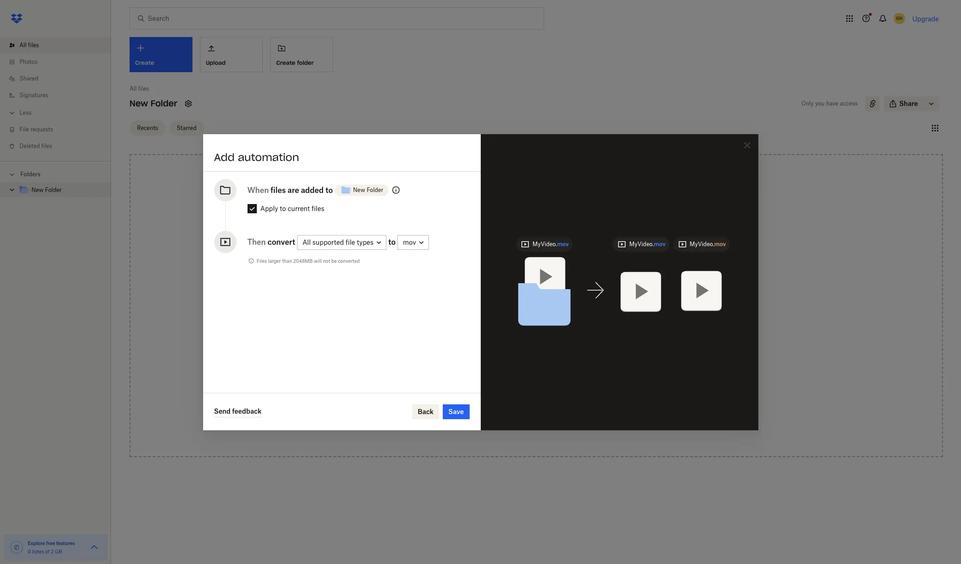 Task type: describe. For each thing, give the bounding box(es) containing it.
larger
[[268, 258, 281, 264]]

more ways to add content
[[496, 303, 578, 311]]

deleted files
[[19, 143, 52, 150]]

and
[[500, 404, 512, 412]]

all files inside 'list item'
[[19, 42, 39, 49]]

shared link
[[7, 70, 111, 87]]

all supported file types button
[[297, 235, 387, 250]]

new folder button
[[335, 181, 389, 199]]

files inside 'list item'
[[28, 42, 39, 49]]

share for share and manage
[[480, 404, 499, 412]]

files down added
[[312, 204, 325, 212]]

to right apply
[[280, 204, 286, 212]]

file requests
[[19, 126, 53, 133]]

files are added to
[[271, 185, 333, 195]]

gb
[[55, 549, 62, 555]]

upload,
[[553, 246, 576, 254]]

add
[[214, 151, 235, 164]]

share for share
[[900, 100, 919, 107]]

back button
[[413, 405, 440, 419]]

back
[[418, 408, 434, 416]]

signatures link
[[7, 87, 111, 104]]

signatures
[[19, 92, 48, 99]]

files larger than 2048mb will not be converted
[[257, 258, 360, 264]]

deleted
[[19, 143, 40, 150]]

new for new folder link on the top left of page
[[31, 187, 44, 194]]

share button
[[884, 96, 924, 111]]

folder inside the more ways to add content element
[[518, 327, 536, 334]]

1 vertical spatial all files
[[130, 85, 149, 92]]

share and manage button
[[460, 399, 614, 418]]

drop
[[497, 246, 513, 254]]

apply
[[261, 204, 278, 212]]

to left the mov "dropdown button"
[[389, 237, 396, 247]]

add automation dialog
[[203, 134, 759, 430]]

here
[[529, 246, 543, 254]]

starred button
[[169, 121, 204, 135]]

will
[[314, 258, 322, 264]]

0 horizontal spatial all files link
[[7, 37, 111, 54]]

less
[[19, 109, 32, 116]]

files left are
[[271, 185, 286, 195]]

1 horizontal spatial folder
[[151, 98, 178, 109]]

mov inside "dropdown button"
[[403, 238, 416, 246]]

1 myvideo. from the left
[[533, 241, 558, 248]]

add
[[540, 303, 552, 311]]

drop files here to upload, or use the 'upload' button
[[497, 246, 576, 264]]

add automation
[[214, 151, 299, 164]]

list containing all files
[[0, 31, 111, 161]]

this
[[505, 327, 516, 334]]

request
[[480, 378, 506, 386]]

current
[[288, 204, 310, 212]]

ways
[[514, 303, 530, 311]]

3 myvideo. from the left
[[690, 241, 715, 248]]

are
[[288, 185, 299, 195]]

the
[[518, 256, 528, 264]]

create folder
[[276, 59, 314, 66]]

1 vertical spatial all files link
[[130, 84, 149, 94]]

button
[[556, 256, 576, 264]]

upgrade
[[913, 15, 940, 22]]

deleted files link
[[7, 138, 111, 155]]

types
[[357, 238, 374, 246]]

supported
[[313, 238, 344, 246]]

0
[[28, 549, 31, 555]]

be
[[332, 258, 337, 264]]

request files
[[480, 378, 521, 386]]

apply to current files
[[261, 204, 325, 212]]

or
[[497, 256, 504, 264]]

to left add
[[532, 303, 538, 311]]

only
[[802, 100, 814, 107]]

3 myvideo. mov from the left
[[690, 241, 727, 248]]

from
[[537, 327, 552, 334]]

new folder for the new folder button
[[353, 186, 384, 193]]

upgrade link
[[913, 15, 940, 22]]

explore free features 0 bytes of 2 gb
[[28, 541, 75, 555]]

save button
[[443, 405, 470, 419]]

save
[[449, 408, 464, 416]]

access this folder from your desktop
[[480, 327, 593, 334]]

features
[[56, 541, 75, 546]]

import
[[480, 352, 502, 360]]

recents button
[[130, 121, 166, 135]]

use
[[505, 256, 516, 264]]

access
[[480, 327, 503, 334]]

mov button
[[398, 235, 429, 250]]

recents
[[137, 124, 158, 131]]

files inside drop files here to upload, or use the 'upload' button
[[514, 246, 528, 254]]

of
[[45, 549, 50, 555]]

folder for new folder link on the top left of page
[[45, 187, 62, 194]]

dropbox image
[[7, 9, 26, 28]]

requests
[[31, 126, 53, 133]]

manage
[[514, 404, 540, 412]]

2
[[51, 549, 54, 555]]

feedback
[[232, 408, 262, 415]]

not
[[323, 258, 330, 264]]

less image
[[7, 108, 17, 118]]

have
[[827, 100, 839, 107]]



Task type: locate. For each thing, give the bounding box(es) containing it.
files up photos
[[28, 42, 39, 49]]

1 horizontal spatial myvideo.
[[630, 241, 655, 248]]

when
[[248, 185, 269, 195]]

than
[[282, 258, 292, 264]]

files up recents
[[138, 85, 149, 92]]

all files link up shared link
[[7, 37, 111, 54]]

0 horizontal spatial myvideo.
[[533, 241, 558, 248]]

more
[[496, 303, 512, 311]]

2048mb
[[293, 258, 313, 264]]

free
[[46, 541, 55, 546]]

added
[[301, 185, 324, 195]]

all supported file types
[[303, 238, 374, 246]]

folder inside button
[[297, 59, 314, 66]]

0 horizontal spatial all files
[[19, 42, 39, 49]]

all up recents button
[[130, 85, 137, 92]]

0 horizontal spatial new folder
[[31, 187, 62, 194]]

0 horizontal spatial all
[[19, 42, 27, 49]]

1 myvideo. mov from the left
[[533, 241, 569, 248]]

new folder down folders button
[[31, 187, 62, 194]]

1 horizontal spatial all files link
[[130, 84, 149, 94]]

1 vertical spatial share
[[480, 404, 499, 412]]

all files link up recents
[[130, 84, 149, 94]]

convert
[[268, 237, 295, 247]]

files
[[28, 42, 39, 49], [138, 85, 149, 92], [41, 143, 52, 150], [271, 185, 286, 195], [312, 204, 325, 212], [514, 246, 528, 254], [508, 378, 521, 386]]

share inside 'share' button
[[900, 100, 919, 107]]

folder for the new folder button
[[367, 186, 384, 193]]

folder permissions image
[[391, 185, 402, 196]]

new down "folders"
[[31, 187, 44, 194]]

1 horizontal spatial all files
[[130, 85, 149, 92]]

1 horizontal spatial new
[[130, 98, 148, 109]]

new folder up recents
[[130, 98, 178, 109]]

bytes
[[32, 549, 44, 555]]

myvideo. mov
[[533, 241, 569, 248], [630, 241, 666, 248], [690, 241, 727, 248]]

new folder
[[130, 98, 178, 109], [353, 186, 384, 193], [31, 187, 62, 194]]

0 horizontal spatial folder
[[45, 187, 62, 194]]

more ways to add content element
[[458, 302, 616, 427]]

1 horizontal spatial myvideo. mov
[[630, 241, 666, 248]]

1 horizontal spatial all
[[130, 85, 137, 92]]

only you have access
[[802, 100, 858, 107]]

0 vertical spatial all files
[[19, 42, 39, 49]]

0 vertical spatial all files link
[[7, 37, 111, 54]]

'upload'
[[530, 256, 554, 264]]

access
[[841, 100, 858, 107]]

to right here
[[545, 246, 551, 254]]

0 horizontal spatial share
[[480, 404, 499, 412]]

new folder link
[[19, 184, 104, 197]]

0 vertical spatial share
[[900, 100, 919, 107]]

photos
[[19, 58, 37, 65]]

new
[[130, 98, 148, 109], [353, 186, 365, 193], [31, 187, 44, 194]]

create
[[276, 59, 296, 66]]

automation
[[238, 151, 299, 164]]

to
[[326, 185, 333, 195], [280, 204, 286, 212], [389, 237, 396, 247], [545, 246, 551, 254], [532, 303, 538, 311]]

2 myvideo. from the left
[[630, 241, 655, 248]]

2 horizontal spatial new
[[353, 186, 365, 193]]

2 myvideo. mov from the left
[[630, 241, 666, 248]]

new folder for new folder link on the top left of page
[[31, 187, 62, 194]]

2 horizontal spatial all
[[303, 238, 311, 246]]

all inside popup button
[[303, 238, 311, 246]]

1 horizontal spatial folder
[[518, 327, 536, 334]]

converted
[[338, 258, 360, 264]]

new folder left folder permissions "icon"
[[353, 186, 384, 193]]

to inside drop files here to upload, or use the 'upload' button
[[545, 246, 551, 254]]

content
[[553, 303, 578, 311]]

folder inside button
[[367, 186, 384, 193]]

all files up photos
[[19, 42, 39, 49]]

2 horizontal spatial folder
[[367, 186, 384, 193]]

2 horizontal spatial myvideo.
[[690, 241, 715, 248]]

all files
[[19, 42, 39, 49], [130, 85, 149, 92]]

list
[[0, 31, 111, 161]]

folder left folder permissions "icon"
[[367, 186, 384, 193]]

folder
[[151, 98, 178, 109], [367, 186, 384, 193], [45, 187, 62, 194]]

all up photos
[[19, 42, 27, 49]]

files
[[257, 258, 267, 264]]

0 horizontal spatial folder
[[297, 59, 314, 66]]

all files link
[[7, 37, 111, 54], [130, 84, 149, 94]]

shared
[[19, 75, 38, 82]]

starred
[[177, 124, 197, 131]]

to right added
[[326, 185, 333, 195]]

0 vertical spatial folder
[[297, 59, 314, 66]]

create folder button
[[270, 37, 333, 72]]

folder down folders button
[[45, 187, 62, 194]]

files right the deleted
[[41, 143, 52, 150]]

folder right this
[[518, 327, 536, 334]]

1 horizontal spatial share
[[900, 100, 919, 107]]

file requests link
[[7, 121, 111, 138]]

share
[[900, 100, 919, 107], [480, 404, 499, 412]]

files inside "link"
[[41, 143, 52, 150]]

files inside button
[[508, 378, 521, 386]]

new inside button
[[353, 186, 365, 193]]

files right request
[[508, 378, 521, 386]]

all
[[19, 42, 27, 49], [130, 85, 137, 92], [303, 238, 311, 246]]

1 vertical spatial folder
[[518, 327, 536, 334]]

folders button
[[0, 167, 111, 181]]

all files up recents
[[130, 85, 149, 92]]

new folder inside button
[[353, 186, 384, 193]]

file
[[19, 126, 29, 133]]

desktop
[[569, 327, 593, 334]]

2 horizontal spatial new folder
[[353, 186, 384, 193]]

files up the the
[[514, 246, 528, 254]]

all up files larger than 2048mb will not be converted
[[303, 238, 311, 246]]

folders
[[20, 171, 41, 178]]

share and manage
[[480, 404, 540, 412]]

import button
[[460, 347, 614, 366]]

send feedback
[[214, 408, 262, 415]]

0 vertical spatial all
[[19, 42, 27, 49]]

you
[[816, 100, 825, 107]]

2 horizontal spatial myvideo. mov
[[690, 241, 727, 248]]

new left folder permissions "icon"
[[353, 186, 365, 193]]

quota usage element
[[9, 540, 24, 555]]

2 vertical spatial all
[[303, 238, 311, 246]]

share inside the 'share and manage' button
[[480, 404, 499, 412]]

0 horizontal spatial myvideo. mov
[[533, 241, 569, 248]]

then
[[248, 237, 266, 247]]

send
[[214, 408, 231, 415]]

1 vertical spatial all
[[130, 85, 137, 92]]

folder
[[297, 59, 314, 66], [518, 327, 536, 334]]

request files button
[[460, 373, 614, 392]]

new up recents
[[130, 98, 148, 109]]

your
[[554, 327, 567, 334]]

all files list item
[[0, 37, 111, 54]]

all inside 'list item'
[[19, 42, 27, 49]]

explore
[[28, 541, 45, 546]]

folder up recents
[[151, 98, 178, 109]]

1 horizontal spatial new folder
[[130, 98, 178, 109]]

folder right create on the left top
[[297, 59, 314, 66]]

0 horizontal spatial new
[[31, 187, 44, 194]]

photos link
[[7, 54, 111, 70]]

send feedback button
[[214, 406, 262, 418]]

new for the new folder button
[[353, 186, 365, 193]]



Task type: vqa. For each thing, say whether or not it's contained in the screenshot.
middle NEW FOLDER
yes



